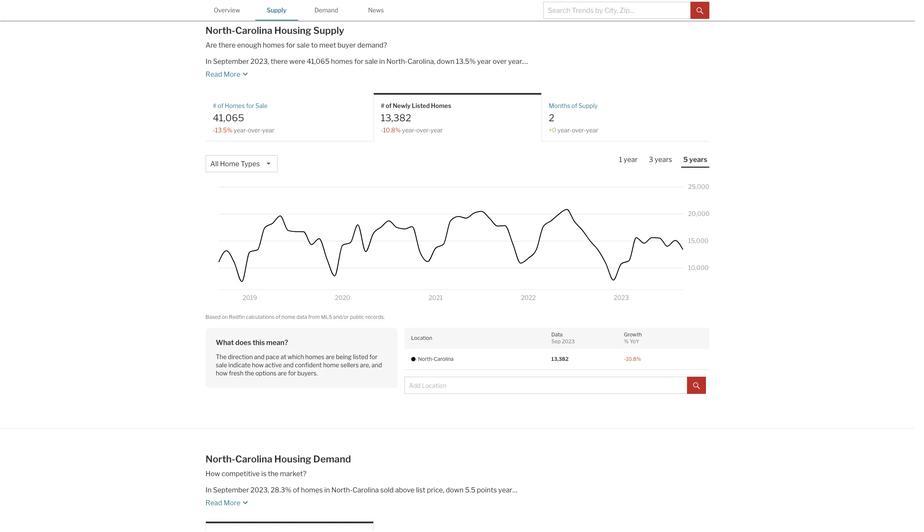 Task type: locate. For each thing, give the bounding box(es) containing it.
in september 2023, 28.3% of homes in north-carolina sold above list price, down 5.5 points year …
[[206, 486, 518, 494]]

0 vertical spatial read
[[206, 70, 222, 78]]

read down are
[[206, 70, 222, 78]]

1 horizontal spatial 13,382
[[552, 356, 569, 362]]

redfin
[[229, 314, 245, 320]]

more
[[224, 70, 241, 78], [224, 499, 241, 507]]

home inside the direction and pace at which homes are being listed for sale indicate how active and confident home sellers are, and how fresh the options are for buyers.
[[323, 361, 339, 369]]

0 horizontal spatial 13,382
[[381, 112, 412, 123]]

of inside # of homes for sale 41,065 -13.5% year-over-year
[[218, 102, 224, 109]]

1 horizontal spatial 10.8%
[[626, 356, 642, 362]]

are
[[206, 41, 217, 49]]

home
[[220, 160, 239, 168]]

on
[[222, 314, 228, 320]]

homes inside # of homes for sale 41,065 -13.5% year-over-year
[[225, 102, 245, 109]]

1 in from the top
[[206, 57, 212, 65]]

months
[[549, 102, 571, 109]]

0 horizontal spatial year-
[[234, 126, 248, 134]]

listed
[[412, 102, 430, 109]]

the direction and pace at which homes are being listed for sale indicate how active and confident home sellers are, and how fresh the options are for buyers.
[[216, 353, 382, 377]]

2 vertical spatial sale
[[216, 361, 227, 369]]

1 vertical spatial home
[[323, 361, 339, 369]]

housing
[[275, 25, 312, 36], [275, 454, 312, 465]]

year- for 41,065
[[234, 126, 248, 134]]

2 more from the top
[[224, 499, 241, 507]]

the down indicate
[[245, 370, 254, 377]]

10.8%
[[383, 126, 401, 134], [626, 356, 642, 362]]

in for north-carolina housing supply
[[206, 57, 212, 65]]

2 horizontal spatial supply
[[579, 102, 598, 109]]

year- inside # of newly listed homes 13,382 -10.8% year-over-year
[[402, 126, 417, 134]]

types
[[241, 160, 260, 168]]

0 vertical spatial 13,382
[[381, 112, 412, 123]]

of for 41,065
[[218, 102, 224, 109]]

2 read from the top
[[206, 499, 222, 507]]

0 vertical spatial down
[[437, 57, 455, 65]]

the right 'is' on the left of page
[[268, 470, 279, 478]]

over- for 13,382
[[417, 126, 431, 134]]

are,
[[360, 361, 371, 369]]

from
[[308, 314, 320, 320]]

0 vertical spatial demand
[[315, 6, 338, 14]]

how left 'fresh'
[[216, 370, 228, 377]]

sale
[[297, 41, 310, 49], [365, 57, 378, 65], [216, 361, 227, 369]]

years right the 5
[[690, 156, 708, 164]]

1 year- from the left
[[234, 126, 248, 134]]

… right over
[[523, 57, 529, 65]]

year- up the all home types
[[234, 126, 248, 134]]

3
[[649, 156, 654, 164]]

1 vertical spatial demand
[[314, 454, 351, 465]]

3 over- from the left
[[572, 126, 586, 134]]

years for 5 years
[[690, 156, 708, 164]]

overview
[[214, 6, 240, 14]]

0 horizontal spatial 41,065
[[213, 112, 244, 123]]

of for 2
[[572, 102, 578, 109]]

price,
[[427, 486, 445, 494]]

for inside # of homes for sale 41,065 -13.5% year-over-year
[[246, 102, 254, 109]]

0 vertical spatial sale
[[297, 41, 310, 49]]

of right calculations
[[276, 314, 281, 320]]

0 horizontal spatial -
[[213, 126, 215, 134]]

2 housing from the top
[[275, 454, 312, 465]]

over-
[[248, 126, 262, 134], [417, 126, 431, 134], [572, 126, 586, 134]]

1 horizontal spatial 41,065
[[307, 57, 330, 65]]

over- right "+0"
[[572, 126, 586, 134]]

0 horizontal spatial sale
[[216, 361, 227, 369]]

1 vertical spatial read more
[[206, 499, 241, 507]]

1 vertical spatial 13,382
[[552, 356, 569, 362]]

- for 13,382
[[381, 126, 383, 134]]

0 vertical spatial 13.5%
[[456, 57, 476, 65]]

read more
[[206, 70, 241, 78], [206, 499, 241, 507]]

10.8% inside # of newly listed homes 13,382 -10.8% year-over-year
[[383, 126, 401, 134]]

0 horizontal spatial #
[[213, 102, 217, 109]]

over- down listed
[[417, 126, 431, 134]]

1 horizontal spatial over-
[[417, 126, 431, 134]]

1 horizontal spatial #
[[381, 102, 385, 109]]

1 years from the left
[[655, 156, 673, 164]]

41,065 for homes
[[307, 57, 330, 65]]

1 vertical spatial …
[[513, 486, 518, 494]]

2 2023, from the top
[[251, 486, 269, 494]]

0 horizontal spatial …
[[513, 486, 518, 494]]

year inside # of homes for sale 41,065 -13.5% year-over-year
[[262, 126, 275, 134]]

home left the data
[[282, 314, 296, 320]]

of inside # of newly listed homes 13,382 -10.8% year-over-year
[[386, 102, 392, 109]]

year- down newly
[[402, 126, 417, 134]]

0 horizontal spatial supply
[[267, 6, 287, 14]]

for left sale
[[246, 102, 254, 109]]

1 horizontal spatial years
[[690, 156, 708, 164]]

2 september from the top
[[213, 486, 249, 494]]

months of supply 2 +0 year-over-year
[[549, 102, 599, 134]]

1 horizontal spatial -
[[381, 126, 383, 134]]

0 vertical spatial september
[[213, 57, 249, 65]]

of right 28.3%
[[293, 486, 300, 494]]

2 horizontal spatial sale
[[365, 57, 378, 65]]

2 vertical spatial supply
[[579, 102, 598, 109]]

1 vertical spatial there
[[271, 57, 288, 65]]

this
[[253, 339, 265, 347]]

1 vertical spatial read more link
[[206, 495, 559, 508]]

more down enough
[[224, 70, 241, 78]]

the inside the direction and pace at which homes are being listed for sale indicate how active and confident home sellers are, and how fresh the options are for buyers.
[[245, 370, 254, 377]]

read more link for north-carolina housing demand
[[206, 495, 559, 508]]

1 vertical spatial 2023,
[[251, 486, 269, 494]]

homes right listed
[[431, 102, 452, 109]]

year- inside # of homes for sale 41,065 -13.5% year-over-year
[[234, 126, 248, 134]]

supply
[[267, 6, 287, 14], [314, 25, 344, 36], [579, 102, 598, 109]]

0 horizontal spatial and
[[254, 353, 265, 360]]

0 horizontal spatial how
[[216, 370, 228, 377]]

0 vertical spatial the
[[245, 370, 254, 377]]

were
[[289, 57, 305, 65]]

homes
[[263, 41, 285, 49], [331, 57, 353, 65], [305, 353, 325, 360], [301, 486, 323, 494]]

down right carolina,
[[437, 57, 455, 65]]

1 horizontal spatial are
[[326, 353, 335, 360]]

0 horizontal spatial homes
[[225, 102, 245, 109]]

at
[[281, 353, 286, 360]]

1 vertical spatial 13.5%
[[215, 126, 233, 134]]

in september 2023, there were 41,065 homes for sale in north-carolina, down 13.5% year over year. …
[[206, 57, 529, 65]]

2 horizontal spatial -
[[624, 356, 626, 362]]

0 vertical spatial read more link
[[206, 66, 559, 79]]

data
[[297, 314, 307, 320]]

sale down the at bottom left
[[216, 361, 227, 369]]

3 year- from the left
[[558, 126, 572, 134]]

0 vertical spatial housing
[[275, 25, 312, 36]]

1 horizontal spatial home
[[323, 361, 339, 369]]

2 horizontal spatial and
[[372, 361, 382, 369]]

1 horizontal spatial …
[[523, 57, 529, 65]]

in
[[206, 57, 212, 65], [206, 486, 212, 494]]

2 horizontal spatial over-
[[572, 126, 586, 134]]

years right 3
[[655, 156, 673, 164]]

read down how
[[206, 499, 222, 507]]

0 horizontal spatial 10.8%
[[383, 126, 401, 134]]

supply right months
[[579, 102, 598, 109]]

of
[[218, 102, 224, 109], [386, 102, 392, 109], [572, 102, 578, 109], [276, 314, 281, 320], [293, 486, 300, 494]]

demand up in september 2023, 28.3% of homes in north-carolina sold above list price, down 5.5 points year … at the bottom of the page
[[314, 454, 351, 465]]

north-
[[206, 25, 235, 36], [387, 57, 408, 65], [418, 356, 434, 362], [206, 454, 235, 465], [332, 486, 353, 494]]

for left 'buyers.'
[[288, 370, 296, 377]]

are down active
[[278, 370, 287, 377]]

homes inside # of newly listed homes 13,382 -10.8% year-over-year
[[431, 102, 452, 109]]

newly
[[393, 102, 411, 109]]

september for north-carolina housing demand
[[213, 486, 249, 494]]

are
[[326, 353, 335, 360], [278, 370, 287, 377]]

september down enough
[[213, 57, 249, 65]]

over- inside # of homes for sale 41,065 -13.5% year-over-year
[[248, 126, 262, 134]]

how
[[252, 361, 264, 369], [216, 370, 228, 377]]

year- right "+0"
[[558, 126, 572, 134]]

years inside button
[[690, 156, 708, 164]]

read more link down sold
[[206, 495, 559, 508]]

in
[[380, 57, 385, 65], [324, 486, 330, 494]]

there left were
[[271, 57, 288, 65]]

1 2023, from the top
[[251, 57, 269, 65]]

homes down north-carolina housing supply
[[263, 41, 285, 49]]

5 years button
[[682, 155, 710, 168]]

for up are,
[[370, 353, 378, 360]]

2023, for supply
[[251, 57, 269, 65]]

-
[[213, 126, 215, 134], [381, 126, 383, 134], [624, 356, 626, 362]]

year inside # of newly listed homes 13,382 -10.8% year-over-year
[[431, 126, 443, 134]]

1 vertical spatial in
[[206, 486, 212, 494]]

0 vertical spatial how
[[252, 361, 264, 369]]

what
[[216, 339, 234, 347]]

pace
[[266, 353, 280, 360]]

over- inside # of newly listed homes 13,382 -10.8% year-over-year
[[417, 126, 431, 134]]

- inside # of homes for sale 41,065 -13.5% year-over-year
[[213, 126, 215, 134]]

1 vertical spatial 41,065
[[213, 112, 244, 123]]

2023,
[[251, 57, 269, 65], [251, 486, 269, 494]]

1 horizontal spatial in
[[380, 57, 385, 65]]

13.5% left over
[[456, 57, 476, 65]]

0 vertical spatial home
[[282, 314, 296, 320]]

is
[[261, 470, 267, 478]]

read more down are
[[206, 70, 241, 78]]

0 horizontal spatial over-
[[248, 126, 262, 134]]

to
[[311, 41, 318, 49]]

0 horizontal spatial years
[[655, 156, 673, 164]]

0 vertical spatial more
[[224, 70, 241, 78]]

homes inside the direction and pace at which homes are being listed for sale indicate how active and confident home sellers are, and how fresh the options are for buyers.
[[305, 353, 325, 360]]

13,382
[[381, 112, 412, 123], [552, 356, 569, 362]]

and left 'pace'
[[254, 353, 265, 360]]

2023, for demand
[[251, 486, 269, 494]]

2 in from the top
[[206, 486, 212, 494]]

over- inside months of supply 2 +0 year-over-year
[[572, 126, 586, 134]]

1 horizontal spatial homes
[[431, 102, 452, 109]]

market?
[[280, 470, 307, 478]]

year- inside months of supply 2 +0 year-over-year
[[558, 126, 572, 134]]

1 homes from the left
[[225, 102, 245, 109]]

supply inside months of supply 2 +0 year-over-year
[[579, 102, 598, 109]]

10.8% down newly
[[383, 126, 401, 134]]

in down are
[[206, 57, 212, 65]]

1 vertical spatial sale
[[365, 57, 378, 65]]

down left 5.5
[[446, 486, 464, 494]]

sale inside the direction and pace at which homes are being listed for sale indicate how active and confident home sellers are, and how fresh the options are for buyers.
[[216, 361, 227, 369]]

# of homes for sale 41,065 -13.5% year-over-year
[[213, 102, 275, 134]]

yoy
[[630, 338, 640, 345]]

0 horizontal spatial 13.5%
[[215, 126, 233, 134]]

there right are
[[219, 41, 236, 49]]

13,382 inside # of newly listed homes 13,382 -10.8% year-over-year
[[381, 112, 412, 123]]

41,065 inside # of homes for sale 41,065 -13.5% year-over-year
[[213, 112, 244, 123]]

13,382 down sep
[[552, 356, 569, 362]]

2 # from the left
[[381, 102, 385, 109]]

1 more from the top
[[224, 70, 241, 78]]

0 vertical spatial in
[[380, 57, 385, 65]]

north- for north-carolina housing demand
[[206, 454, 235, 465]]

homes up confident
[[305, 353, 325, 360]]

-10.8%
[[624, 356, 642, 362]]

1 horizontal spatial 13.5%
[[456, 57, 476, 65]]

news
[[368, 6, 384, 14]]

home down the being
[[323, 361, 339, 369]]

13,382 down newly
[[381, 112, 412, 123]]

%
[[624, 338, 629, 345]]

0 horizontal spatial home
[[282, 314, 296, 320]]

how up options
[[252, 361, 264, 369]]

are left the being
[[326, 353, 335, 360]]

2 homes from the left
[[431, 102, 452, 109]]

1 vertical spatial in
[[324, 486, 330, 494]]

direction
[[228, 353, 253, 360]]

0 vertical spatial 2023,
[[251, 57, 269, 65]]

of left sale
[[218, 102, 224, 109]]

1 read more link from the top
[[206, 66, 559, 79]]

demand
[[315, 6, 338, 14], [314, 454, 351, 465]]

sale down demand?
[[365, 57, 378, 65]]

1 vertical spatial supply
[[314, 25, 344, 36]]

are there enough homes for sale to meet buyer demand?
[[206, 41, 387, 49]]

1 september from the top
[[213, 57, 249, 65]]

1 read from the top
[[206, 70, 222, 78]]

years
[[655, 156, 673, 164], [690, 156, 708, 164]]

year.
[[509, 57, 523, 65]]

and right are,
[[372, 361, 382, 369]]

1 horizontal spatial the
[[268, 470, 279, 478]]

how
[[206, 470, 220, 478]]

1 horizontal spatial supply
[[314, 25, 344, 36]]

2023, down enough
[[251, 57, 269, 65]]

2 years from the left
[[690, 156, 708, 164]]

0 horizontal spatial the
[[245, 370, 254, 377]]

1 vertical spatial read
[[206, 499, 222, 507]]

sale left to
[[297, 41, 310, 49]]

0 vertical spatial read more
[[206, 70, 241, 78]]

2 year- from the left
[[402, 126, 417, 134]]

supply up north-carolina housing supply
[[267, 6, 287, 14]]

and
[[254, 353, 265, 360], [283, 361, 294, 369], [372, 361, 382, 369]]

2 over- from the left
[[417, 126, 431, 134]]

over- for 41,065
[[248, 126, 262, 134]]

september down competitive
[[213, 486, 249, 494]]

year
[[478, 57, 492, 65], [262, 126, 275, 134], [431, 126, 443, 134], [586, 126, 599, 134], [624, 156, 638, 164], [499, 486, 513, 494]]

1 horizontal spatial year-
[[402, 126, 417, 134]]

read more down how
[[206, 499, 241, 507]]

0 vertical spatial 10.8%
[[383, 126, 401, 134]]

north- for north-carolina housing supply
[[206, 25, 235, 36]]

read more link down in september 2023, there were 41,065 homes for sale in north-carolina, down 13.5% year over year. …
[[206, 66, 559, 79]]

Add Location search field
[[405, 377, 688, 394]]

0 vertical spatial …
[[523, 57, 529, 65]]

0 vertical spatial there
[[219, 41, 236, 49]]

1 vertical spatial are
[[278, 370, 287, 377]]

1 horizontal spatial sale
[[297, 41, 310, 49]]

of inside months of supply 2 +0 year-over-year
[[572, 102, 578, 109]]

1 vertical spatial september
[[213, 486, 249, 494]]

2 read more from the top
[[206, 499, 241, 507]]

which
[[288, 353, 304, 360]]

does
[[235, 339, 251, 347]]

1 vertical spatial how
[[216, 370, 228, 377]]

0 vertical spatial 41,065
[[307, 57, 330, 65]]

2 horizontal spatial year-
[[558, 126, 572, 134]]

0 vertical spatial in
[[206, 57, 212, 65]]

more down competitive
[[224, 499, 241, 507]]

there
[[219, 41, 236, 49], [271, 57, 288, 65]]

in down how
[[206, 486, 212, 494]]

home
[[282, 314, 296, 320], [323, 361, 339, 369]]

2 read more link from the top
[[206, 495, 559, 508]]

sold
[[381, 486, 394, 494]]

#
[[213, 102, 217, 109], [381, 102, 385, 109]]

read more for north-carolina housing demand
[[206, 499, 241, 507]]

september
[[213, 57, 249, 65], [213, 486, 249, 494]]

1 # from the left
[[213, 102, 217, 109]]

over- down sale
[[248, 126, 262, 134]]

1 read more from the top
[[206, 70, 241, 78]]

1 vertical spatial housing
[[275, 454, 312, 465]]

homes down buyer
[[331, 57, 353, 65]]

1 vertical spatial more
[[224, 499, 241, 507]]

1 housing from the top
[[275, 25, 312, 36]]

… right points
[[513, 486, 518, 494]]

and down at
[[283, 361, 294, 369]]

homes left sale
[[225, 102, 245, 109]]

of left newly
[[386, 102, 392, 109]]

41,065
[[307, 57, 330, 65], [213, 112, 244, 123]]

supply up meet
[[314, 25, 344, 36]]

2023, down how competitive is the market?
[[251, 486, 269, 494]]

# inside # of newly listed homes 13,382 -10.8% year-over-year
[[381, 102, 385, 109]]

# inside # of homes for sale 41,065 -13.5% year-over-year
[[213, 102, 217, 109]]

1 over- from the left
[[248, 126, 262, 134]]

housing up are there enough homes for sale to meet buyer demand? on the top left of the page
[[275, 25, 312, 36]]

housing up 'market?'
[[275, 454, 312, 465]]

years inside 'button'
[[655, 156, 673, 164]]

of right months
[[572, 102, 578, 109]]

points
[[477, 486, 497, 494]]

fresh
[[229, 370, 244, 377]]

13.5% up home
[[215, 126, 233, 134]]

demand up meet
[[315, 6, 338, 14]]

10.8% down yoy
[[626, 356, 642, 362]]

- inside # of newly listed homes 13,382 -10.8% year-over-year
[[381, 126, 383, 134]]

5.5
[[465, 486, 476, 494]]



Task type: describe. For each thing, give the bounding box(es) containing it.
based on redfin calculations of home data from mls and/or public records.
[[206, 314, 385, 320]]

listed
[[353, 353, 368, 360]]

confident
[[295, 361, 322, 369]]

41,065 for -
[[213, 112, 244, 123]]

mls
[[321, 314, 332, 320]]

growth
[[624, 331, 642, 338]]

over
[[493, 57, 507, 65]]

3 years button
[[647, 155, 675, 167]]

# for 13,382
[[381, 102, 385, 109]]

Search Trends by City, Zip... search field
[[544, 2, 691, 19]]

september for north-carolina housing supply
[[213, 57, 249, 65]]

being
[[336, 353, 352, 360]]

the
[[216, 353, 227, 360]]

read more link for north-carolina housing supply
[[206, 66, 559, 79]]

+0
[[549, 126, 557, 134]]

year inside button
[[624, 156, 638, 164]]

0 horizontal spatial there
[[219, 41, 236, 49]]

for down buyer
[[355, 57, 364, 65]]

1 year button
[[617, 155, 640, 167]]

read for north-carolina housing demand
[[206, 499, 222, 507]]

how competitive is the market?
[[206, 470, 307, 478]]

demand link
[[305, 0, 348, 20]]

north- for north-carolina
[[418, 356, 434, 362]]

news link
[[355, 0, 398, 20]]

buyer
[[338, 41, 356, 49]]

indicate
[[229, 361, 251, 369]]

… for north-carolina housing demand
[[513, 486, 518, 494]]

2023
[[562, 338, 575, 345]]

sale
[[256, 102, 268, 109]]

2
[[549, 112, 555, 123]]

carolina,
[[408, 57, 436, 65]]

buyers.
[[298, 370, 318, 377]]

housing for demand
[[275, 454, 312, 465]]

submit search image
[[697, 7, 704, 14]]

of for 13,382
[[386, 102, 392, 109]]

all home types
[[210, 160, 260, 168]]

carolina for north-carolina housing supply
[[235, 25, 273, 36]]

active
[[265, 361, 282, 369]]

what does this mean?
[[216, 339, 288, 347]]

read for north-carolina housing supply
[[206, 70, 222, 78]]

0 horizontal spatial in
[[324, 486, 330, 494]]

location
[[411, 335, 433, 341]]

13.5% inside # of homes for sale 41,065 -13.5% year-over-year
[[215, 126, 233, 134]]

demand?
[[358, 41, 387, 49]]

north-carolina housing supply
[[206, 25, 344, 36]]

5 years
[[684, 156, 708, 164]]

… for north-carolina housing supply
[[523, 57, 529, 65]]

for up were
[[286, 41, 295, 49]]

28.3%
[[271, 486, 292, 494]]

1 vertical spatial the
[[268, 470, 279, 478]]

growth % yoy
[[624, 331, 642, 345]]

submit search image
[[694, 382, 701, 389]]

sellers
[[341, 361, 359, 369]]

enough
[[237, 41, 262, 49]]

overview link
[[206, 0, 249, 20]]

1 vertical spatial down
[[446, 486, 464, 494]]

0 vertical spatial are
[[326, 353, 335, 360]]

above
[[395, 486, 415, 494]]

0 vertical spatial supply
[[267, 6, 287, 14]]

year inside months of supply 2 +0 year-over-year
[[586, 126, 599, 134]]

data
[[552, 331, 563, 338]]

more for north-carolina housing demand
[[224, 499, 241, 507]]

1 vertical spatial 10.8%
[[626, 356, 642, 362]]

based
[[206, 314, 221, 320]]

# of newly listed homes 13,382 -10.8% year-over-year
[[381, 102, 452, 134]]

more for north-carolina housing supply
[[224, 70, 241, 78]]

public
[[350, 314, 365, 320]]

read more for north-carolina housing supply
[[206, 70, 241, 78]]

0 horizontal spatial are
[[278, 370, 287, 377]]

homes down 'market?'
[[301, 486, 323, 494]]

options
[[256, 370, 277, 377]]

north-carolina housing demand
[[206, 454, 351, 465]]

sep
[[552, 338, 561, 345]]

and/or
[[333, 314, 349, 320]]

mean?
[[266, 339, 288, 347]]

1 horizontal spatial how
[[252, 361, 264, 369]]

all
[[210, 160, 219, 168]]

meet
[[319, 41, 336, 49]]

in for north-carolina housing demand
[[206, 486, 212, 494]]

# for 41,065
[[213, 102, 217, 109]]

3 years
[[649, 156, 673, 164]]

supply link
[[255, 0, 298, 20]]

records.
[[366, 314, 385, 320]]

- for 41,065
[[213, 126, 215, 134]]

calculations
[[246, 314, 275, 320]]

1 horizontal spatial there
[[271, 57, 288, 65]]

5
[[684, 156, 688, 164]]

1 year
[[619, 156, 638, 164]]

years for 3 years
[[655, 156, 673, 164]]

data sep 2023
[[552, 331, 575, 345]]

carolina for north-carolina
[[434, 356, 454, 362]]

north-carolina
[[418, 356, 454, 362]]

1
[[619, 156, 623, 164]]

housing for supply
[[275, 25, 312, 36]]

competitive
[[222, 470, 260, 478]]

list
[[416, 486, 426, 494]]

1 horizontal spatial and
[[283, 361, 294, 369]]

carolina for north-carolina housing demand
[[235, 454, 273, 465]]

year- for 13,382
[[402, 126, 417, 134]]



Task type: vqa. For each thing, say whether or not it's contained in the screenshot.
right ROOM
no



